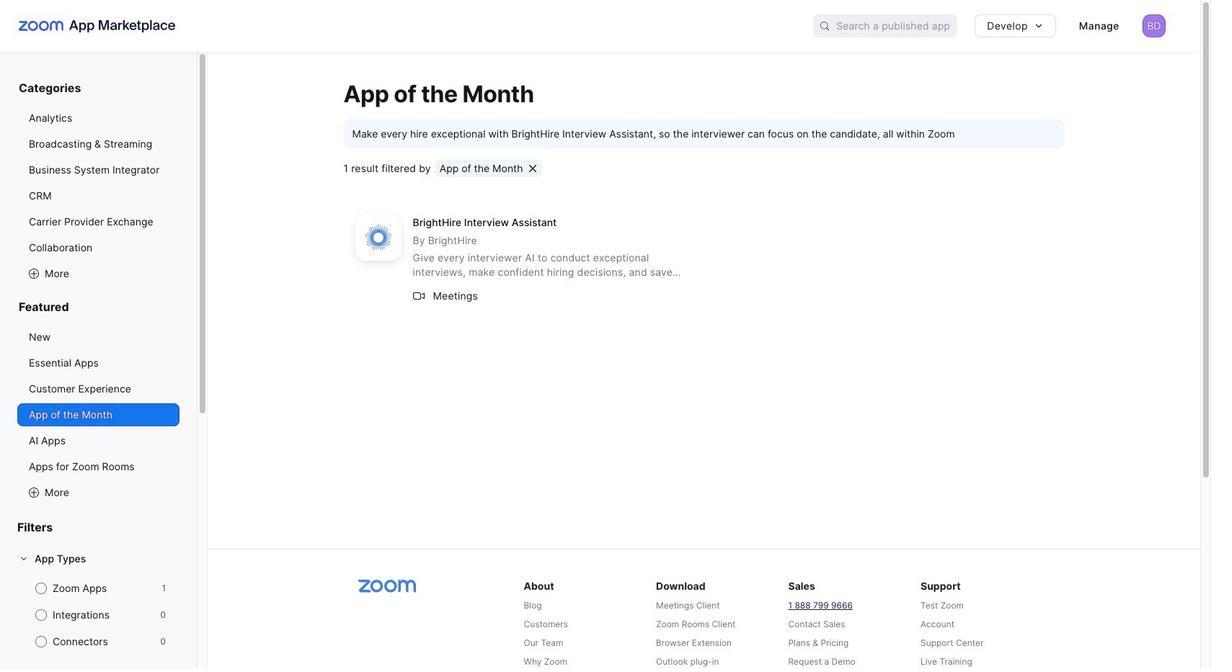 Task type: describe. For each thing, give the bounding box(es) containing it.
current user is barb dwyer element
[[1143, 14, 1166, 38]]



Task type: locate. For each thing, give the bounding box(es) containing it.
search a published app element
[[814, 14, 958, 38]]

Search text field
[[837, 15, 958, 36]]

banner
[[0, 0, 1201, 52]]



